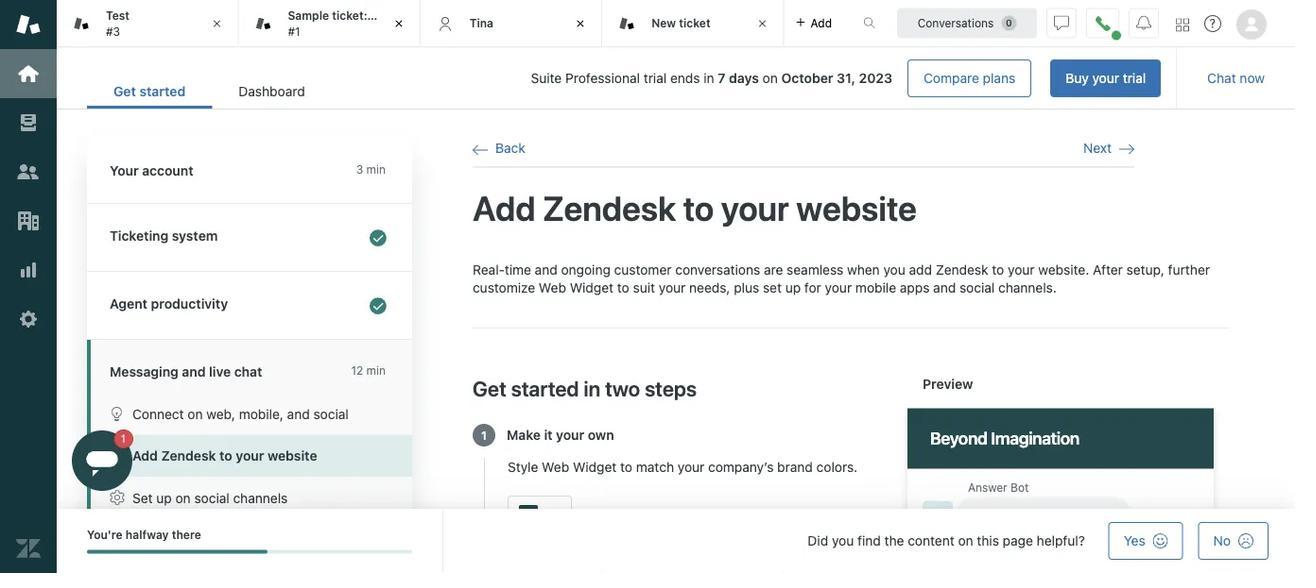 Task type: vqa. For each thing, say whether or not it's contained in the screenshot.
'you' within Real-time and ongoing customer conversations are seamless when you add Zendesk to your website. After setup, further customize Web Widget to suit your needs, plus set up for your mobile apps and social channels.
yes



Task type: locate. For each thing, give the bounding box(es) containing it.
social left channels.
[[960, 281, 995, 296]]

0 vertical spatial min
[[366, 163, 386, 176]]

started inside region
[[511, 376, 579, 401]]

3 close image from the left
[[753, 14, 772, 33]]

bot
[[1011, 482, 1029, 495]]

on
[[763, 70, 778, 86], [188, 407, 203, 422], [175, 491, 191, 506], [958, 534, 974, 549]]

1 vertical spatial add
[[132, 449, 158, 464]]

1 vertical spatial add zendesk to your website
[[132, 449, 317, 464]]

1 horizontal spatial social
[[313, 407, 349, 422]]

2 vertical spatial zendesk
[[161, 449, 216, 464]]

you up mobile
[[884, 262, 906, 278]]

get help image
[[1205, 15, 1222, 32]]

hi
[[968, 507, 981, 522]]

compare plans
[[924, 70, 1016, 86]]

to left match
[[620, 460, 633, 475]]

trial down notifications icon
[[1123, 70, 1146, 86]]

web down make it your own
[[542, 460, 569, 475]]

notifications image
[[1137, 16, 1152, 31]]

website inside button
[[268, 449, 317, 464]]

section
[[347, 60, 1161, 97]]

your inside content-title region
[[721, 188, 789, 228]]

trial inside buy your trial button
[[1123, 70, 1146, 86]]

1 vertical spatial get
[[473, 376, 507, 401]]

0 horizontal spatial the
[[402, 9, 420, 22]]

zendesk inside button
[[161, 449, 216, 464]]

tab containing sample ticket: meet the ticket
[[239, 0, 454, 47]]

0 horizontal spatial up
[[156, 491, 172, 506]]

there
[[172, 529, 201, 542]]

widget down own
[[573, 460, 617, 475]]

0 vertical spatial you
[[884, 262, 906, 278]]

find
[[858, 534, 881, 549]]

to down the web,
[[219, 449, 232, 464]]

and inside button
[[287, 407, 310, 422]]

seamless
[[787, 262, 844, 278]]

chat now button
[[1193, 60, 1280, 97]]

1 vertical spatial up
[[156, 491, 172, 506]]

0 horizontal spatial get
[[113, 84, 136, 99]]

when
[[847, 262, 880, 278]]

widget down ongoing
[[570, 281, 614, 296]]

add down back button
[[473, 188, 536, 228]]

0 horizontal spatial started
[[139, 84, 186, 99]]

sample
[[288, 9, 329, 22]]

widget
[[570, 281, 614, 296], [573, 460, 617, 475]]

customers image
[[16, 160, 41, 184]]

1 tab from the left
[[57, 0, 239, 47]]

chat
[[1208, 70, 1236, 86]]

dashboard
[[239, 84, 305, 99]]

on left the web,
[[188, 407, 203, 422]]

tina tab
[[421, 0, 602, 47]]

ticket inside sample ticket: meet the ticket #1
[[423, 9, 454, 22]]

1 horizontal spatial get
[[473, 376, 507, 401]]

company's
[[708, 460, 774, 475]]

0 vertical spatial web
[[539, 281, 566, 296]]

2 tab from the left
[[239, 0, 454, 47]]

admin image
[[16, 307, 41, 332]]

views image
[[16, 111, 41, 135]]

progress-bar progress bar
[[87, 551, 412, 554]]

get down #3
[[113, 84, 136, 99]]

conversations button
[[897, 8, 1037, 38]]

new ticket
[[652, 16, 711, 30]]

1 horizontal spatial add
[[909, 262, 932, 278]]

suite
[[531, 70, 562, 86]]

you right did
[[832, 534, 854, 549]]

set up on social channels
[[132, 491, 288, 506]]

the inside "footer"
[[885, 534, 904, 549]]

on inside "footer"
[[958, 534, 974, 549]]

ticket left tina
[[423, 9, 454, 22]]

0 vertical spatial get
[[113, 84, 136, 99]]

close image right ticket:
[[389, 14, 408, 33]]

social
[[960, 281, 995, 296], [313, 407, 349, 422], [194, 491, 230, 506]]

you're
[[87, 529, 123, 542]]

1 vertical spatial started
[[511, 376, 579, 401]]

started inside tab list
[[139, 84, 186, 99]]

1 trial from the left
[[1123, 70, 1146, 86]]

tab
[[57, 0, 239, 47], [239, 0, 454, 47]]

1 close image from the left
[[207, 14, 226, 33]]

get up 1 at left bottom
[[473, 376, 507, 401]]

website up when
[[797, 188, 917, 228]]

1 vertical spatial in
[[584, 376, 601, 401]]

your inside "add zendesk to your website" button
[[236, 449, 264, 464]]

1 vertical spatial widget
[[573, 460, 617, 475]]

close image
[[571, 14, 590, 33]]

mobile,
[[239, 407, 284, 422]]

time
[[505, 262, 531, 278]]

beyond imagination
[[930, 429, 1080, 449]]

add up october on the top
[[811, 17, 832, 30]]

0 vertical spatial zendesk
[[543, 188, 676, 228]]

1 vertical spatial you
[[832, 534, 854, 549]]

content
[[908, 534, 955, 549]]

real-time and ongoing customer conversations are seamless when you add zendesk to your website. after setup, further customize web widget to suit your needs, plus set up for your mobile apps and social channels.
[[473, 262, 1210, 296]]

1 horizontal spatial you
[[884, 262, 906, 278]]

meet
[[370, 9, 398, 22]]

website inside content-title region
[[797, 188, 917, 228]]

social right mobile,
[[313, 407, 349, 422]]

add
[[811, 17, 832, 30], [909, 262, 932, 278]]

website down mobile,
[[268, 449, 317, 464]]

get inside the get started in two steps region
[[473, 376, 507, 401]]

2 vertical spatial social
[[194, 491, 230, 506]]

the
[[402, 9, 420, 22], [885, 534, 904, 549]]

main element
[[0, 0, 57, 574]]

colors.
[[817, 460, 858, 475]]

progress bar image
[[87, 551, 268, 554]]

the inside sample ticket: meet the ticket #1
[[402, 9, 420, 22]]

0 vertical spatial the
[[402, 9, 420, 22]]

3 min
[[356, 163, 386, 176]]

in left 'two' in the bottom left of the page
[[584, 376, 601, 401]]

ends
[[670, 70, 700, 86]]

customer
[[614, 262, 672, 278]]

0 horizontal spatial add zendesk to your website
[[132, 449, 317, 464]]

add zendesk to your website
[[473, 188, 917, 228], [132, 449, 317, 464]]

min inside your account 'heading'
[[366, 163, 386, 176]]

#3
[[106, 25, 120, 38]]

on left this
[[958, 534, 974, 549]]

web down ongoing
[[539, 281, 566, 296]]

0 vertical spatial website
[[797, 188, 917, 228]]

live
[[209, 365, 231, 380]]

your right buy
[[1093, 70, 1120, 86]]

the right find in the right bottom of the page
[[885, 534, 904, 549]]

0 horizontal spatial trial
[[644, 70, 667, 86]]

1 horizontal spatial close image
[[389, 14, 408, 33]]

0 vertical spatial add
[[473, 188, 536, 228]]

1 vertical spatial website
[[268, 449, 317, 464]]

to left suit
[[617, 281, 630, 296]]

1 horizontal spatial zendesk
[[543, 188, 676, 228]]

1 vertical spatial min
[[366, 365, 386, 378]]

in left 7
[[704, 70, 714, 86]]

on up there
[[175, 491, 191, 506]]

to inside content-title region
[[683, 188, 714, 228]]

2 min from the top
[[366, 365, 386, 378]]

add zendesk to your website button
[[91, 435, 412, 478]]

trial left ends
[[644, 70, 667, 86]]

ticket
[[423, 9, 454, 22], [679, 16, 711, 30]]

add up set
[[132, 449, 158, 464]]

0 horizontal spatial zendesk
[[161, 449, 216, 464]]

back
[[495, 140, 526, 156]]

1 horizontal spatial website
[[797, 188, 917, 228]]

1 vertical spatial zendesk
[[936, 262, 989, 278]]

in
[[704, 70, 714, 86], [584, 376, 601, 401]]

up left for
[[786, 281, 801, 296]]

0 vertical spatial social
[[960, 281, 995, 296]]

1 vertical spatial the
[[885, 534, 904, 549]]

days
[[729, 70, 759, 86]]

to up channels.
[[992, 262, 1004, 278]]

0 vertical spatial add
[[811, 17, 832, 30]]

your up are
[[721, 188, 789, 228]]

the right meet
[[402, 9, 420, 22]]

up
[[786, 281, 801, 296], [156, 491, 172, 506]]

in inside region
[[584, 376, 601, 401]]

test #3
[[106, 9, 130, 38]]

add up apps
[[909, 262, 932, 278]]

1 min from the top
[[366, 163, 386, 176]]

close image left add 'dropdown button'
[[753, 14, 772, 33]]

0 horizontal spatial you
[[832, 534, 854, 549]]

add zendesk to your website inside "add zendesk to your website" button
[[132, 449, 317, 464]]

back button
[[473, 140, 526, 157]]

compare plans button
[[908, 60, 1032, 97]]

1 horizontal spatial in
[[704, 70, 714, 86]]

system
[[172, 228, 218, 244]]

1 horizontal spatial add
[[473, 188, 536, 228]]

hi there. got a question?
[[968, 507, 1120, 522]]

organizations image
[[16, 209, 41, 234]]

style
[[508, 460, 538, 475]]

0 vertical spatial add zendesk to your website
[[473, 188, 917, 228]]

0 horizontal spatial close image
[[207, 14, 226, 33]]

the for content
[[885, 534, 904, 549]]

messaging
[[110, 365, 179, 380]]

make it your own
[[507, 428, 614, 443]]

close image
[[207, 14, 226, 33], [389, 14, 408, 33], [753, 14, 772, 33]]

started up it
[[511, 376, 579, 401]]

you're halfway there
[[87, 529, 201, 542]]

add inside button
[[132, 449, 158, 464]]

up inside button
[[156, 491, 172, 506]]

min right the 12
[[366, 365, 386, 378]]

agent productivity
[[110, 296, 228, 312]]

0 horizontal spatial add
[[811, 17, 832, 30]]

answer
[[968, 482, 1008, 495]]

0 horizontal spatial website
[[268, 449, 317, 464]]

imagination
[[991, 429, 1080, 449]]

1 vertical spatial web
[[542, 460, 569, 475]]

to up conversations at the right top
[[683, 188, 714, 228]]

add zendesk to your website up conversations at the right top
[[473, 188, 917, 228]]

0 horizontal spatial ticket
[[423, 9, 454, 22]]

tab list
[[87, 74, 332, 109]]

get inside tab list
[[113, 84, 136, 99]]

1 vertical spatial add
[[909, 262, 932, 278]]

2 horizontal spatial social
[[960, 281, 995, 296]]

up inside real-time and ongoing customer conversations are seamless when you add zendesk to your website. after setup, further customize web widget to suit your needs, plus set up for your mobile apps and social channels.
[[786, 281, 801, 296]]

footer
[[57, 510, 1295, 574]]

social up there
[[194, 491, 230, 506]]

your up set up on social channels button
[[236, 449, 264, 464]]

add zendesk to your website down the web,
[[132, 449, 317, 464]]

October 31, 2023 text field
[[782, 70, 893, 86]]

apps
[[900, 281, 930, 296]]

add inside real-time and ongoing customer conversations are seamless when you add zendesk to your website. after setup, further customize web widget to suit your needs, plus set up for your mobile apps and social channels.
[[909, 262, 932, 278]]

ticket right new
[[679, 16, 711, 30]]

1 horizontal spatial started
[[511, 376, 579, 401]]

1 horizontal spatial add zendesk to your website
[[473, 188, 917, 228]]

1 horizontal spatial trial
[[1123, 70, 1146, 86]]

add
[[473, 188, 536, 228], [132, 449, 158, 464]]

ticketing system button
[[87, 204, 408, 271]]

trial for your
[[1123, 70, 1146, 86]]

0 horizontal spatial add
[[132, 449, 158, 464]]

2 close image from the left
[[389, 14, 408, 33]]

close image left #1
[[207, 14, 226, 33]]

style web widget to match your company's brand colors.
[[508, 460, 858, 475]]

started up account on the top left
[[139, 84, 186, 99]]

compare
[[924, 70, 979, 86]]

2 trial from the left
[[644, 70, 667, 86]]

2 horizontal spatial close image
[[753, 14, 772, 33]]

12 min
[[351, 365, 386, 378]]

1 horizontal spatial up
[[786, 281, 801, 296]]

zendesk image
[[16, 537, 41, 562]]

up right set
[[156, 491, 172, 506]]

get started image
[[16, 61, 41, 86]]

and right mobile,
[[287, 407, 310, 422]]

1 horizontal spatial the
[[885, 534, 904, 549]]

zendesk inside real-time and ongoing customer conversations are seamless when you add zendesk to your website. after setup, further customize web widget to suit your needs, plus set up for your mobile apps and social channels.
[[936, 262, 989, 278]]

0 vertical spatial up
[[786, 281, 801, 296]]

tab containing test
[[57, 0, 239, 47]]

website
[[797, 188, 917, 228], [268, 449, 317, 464]]

2 horizontal spatial zendesk
[[936, 262, 989, 278]]

footer containing did you find the content on this page helpful?
[[57, 510, 1295, 574]]

you
[[884, 262, 906, 278], [832, 534, 854, 549]]

min right 3
[[366, 163, 386, 176]]

1 horizontal spatial ticket
[[679, 16, 711, 30]]

set
[[763, 281, 782, 296]]

close image inside new ticket tab
[[753, 14, 772, 33]]

no
[[1214, 534, 1231, 549]]

two
[[605, 376, 640, 401]]

and
[[535, 262, 558, 278], [933, 281, 956, 296], [182, 365, 206, 380], [287, 407, 310, 422]]

customize
[[473, 281, 535, 296]]

web,
[[206, 407, 235, 422]]

connect on web, mobile, and social button
[[91, 393, 412, 435]]

suit
[[633, 281, 655, 296]]

0 vertical spatial started
[[139, 84, 186, 99]]

started
[[139, 84, 186, 99], [511, 376, 579, 401]]

started for get started in two steps
[[511, 376, 579, 401]]

0 vertical spatial widget
[[570, 281, 614, 296]]

0 horizontal spatial in
[[584, 376, 601, 401]]

your right suit
[[659, 281, 686, 296]]



Task type: describe. For each thing, give the bounding box(es) containing it.
ticketing
[[110, 228, 169, 244]]

button displays agent's chat status as invisible. image
[[1054, 16, 1069, 31]]

min for your account
[[366, 163, 386, 176]]

on inside connect on web, mobile, and social button
[[188, 407, 203, 422]]

page
[[1003, 534, 1033, 549]]

0 vertical spatial in
[[704, 70, 714, 86]]

yes button
[[1109, 523, 1183, 561]]

you inside real-time and ongoing customer conversations are seamless when you add zendesk to your website. after setup, further customize web widget to suit your needs, plus set up for your mobile apps and social channels.
[[884, 262, 906, 278]]

chat
[[234, 365, 262, 380]]

2023
[[859, 70, 893, 86]]

reporting image
[[16, 258, 41, 283]]

on inside set up on social channels button
[[175, 491, 191, 506]]

tabs tab list
[[57, 0, 843, 47]]

real-
[[473, 262, 505, 278]]

your right for
[[825, 281, 852, 296]]

match
[[636, 460, 674, 475]]

your account heading
[[87, 139, 412, 204]]

0 horizontal spatial social
[[194, 491, 230, 506]]

set
[[132, 491, 153, 506]]

#1
[[288, 25, 300, 38]]

agent
[[110, 296, 147, 312]]

account
[[142, 163, 193, 179]]

test
[[106, 9, 130, 22]]

dashboard tab
[[212, 74, 332, 109]]

12
[[351, 365, 363, 378]]

brand
[[777, 460, 813, 475]]

buy
[[1066, 70, 1089, 86]]

after
[[1093, 262, 1123, 278]]

started for get started
[[139, 84, 186, 99]]

preview
[[923, 377, 973, 392]]

your inside buy your trial button
[[1093, 70, 1120, 86]]

are
[[764, 262, 783, 278]]

zendesk support image
[[16, 12, 41, 37]]

your up channels.
[[1008, 262, 1035, 278]]

did you find the content on this page helpful?
[[808, 534, 1085, 549]]

7
[[718, 70, 726, 86]]

connect on web, mobile, and social
[[132, 407, 349, 422]]

setup,
[[1127, 262, 1165, 278]]

channels
[[233, 491, 288, 506]]

tab list containing get started
[[87, 74, 332, 109]]

and right apps
[[933, 281, 956, 296]]

next button
[[1084, 140, 1135, 157]]

plans
[[983, 70, 1016, 86]]

web inside real-time and ongoing customer conversations are seamless when you add zendesk to your website. after setup, further customize web widget to suit your needs, plus set up for your mobile apps and social channels.
[[539, 281, 566, 296]]

on right days
[[763, 70, 778, 86]]

plus
[[734, 281, 759, 296]]

get for get started in two steps
[[473, 376, 507, 401]]

new
[[652, 16, 676, 30]]

1
[[481, 429, 487, 442]]

add zendesk to your website inside content-title region
[[473, 188, 917, 228]]

get started
[[113, 84, 186, 99]]

buy your trial
[[1066, 70, 1146, 86]]

social inside real-time and ongoing customer conversations are seamless when you add zendesk to your website. after setup, further customize web widget to suit your needs, plus set up for your mobile apps and social channels.
[[960, 281, 995, 296]]

31,
[[837, 70, 856, 86]]

get started in two steps region
[[473, 261, 1229, 574]]

halfway
[[126, 529, 169, 542]]

own
[[588, 428, 614, 443]]

suite professional trial ends in 7 days on october 31, 2023
[[531, 70, 893, 86]]

section containing compare plans
[[347, 60, 1161, 97]]

channels.
[[999, 281, 1057, 296]]

agent productivity button
[[87, 272, 408, 339]]

steps
[[645, 376, 697, 401]]

chat now
[[1208, 70, 1265, 86]]

further
[[1168, 262, 1210, 278]]

zendesk products image
[[1176, 18, 1190, 32]]

connect
[[132, 407, 184, 422]]

website.
[[1039, 262, 1090, 278]]

answer bot
[[968, 482, 1029, 495]]

you inside "footer"
[[832, 534, 854, 549]]

a
[[1050, 507, 1057, 522]]

yes
[[1124, 534, 1146, 549]]

your right it
[[556, 428, 585, 443]]

conversations
[[918, 17, 994, 30]]

buy your trial button
[[1051, 60, 1161, 97]]

widget inside real-time and ongoing customer conversations are seamless when you add zendesk to your website. after setup, further customize web widget to suit your needs, plus set up for your mobile apps and social channels.
[[570, 281, 614, 296]]

new ticket tab
[[602, 0, 784, 47]]

to inside button
[[219, 449, 232, 464]]

professional
[[566, 70, 640, 86]]

the for ticket
[[402, 9, 420, 22]]

and right time
[[535, 262, 558, 278]]

messaging and live chat
[[110, 365, 262, 380]]

helpful?
[[1037, 534, 1085, 549]]

october
[[782, 70, 834, 86]]

add button
[[784, 0, 843, 46]]

next
[[1084, 140, 1112, 156]]

add inside content-title region
[[473, 188, 536, 228]]

ticket inside tab
[[679, 16, 711, 30]]

ongoing
[[561, 262, 611, 278]]

beyond
[[930, 429, 988, 449]]

your right match
[[678, 460, 705, 475]]

for
[[805, 281, 822, 296]]

close image for ticket:
[[389, 14, 408, 33]]

no button
[[1199, 523, 1269, 561]]

get for get started
[[113, 84, 136, 99]]

your account
[[110, 163, 193, 179]]

close image for #3
[[207, 14, 226, 33]]

1 vertical spatial social
[[313, 407, 349, 422]]

did
[[808, 534, 828, 549]]

needs,
[[689, 281, 730, 296]]

zendesk inside content-title region
[[543, 188, 676, 228]]

trial for professional
[[644, 70, 667, 86]]

productivity
[[151, 296, 228, 312]]

now
[[1240, 70, 1265, 86]]

and left the live
[[182, 365, 206, 380]]

min for messaging and live chat
[[366, 365, 386, 378]]

there.
[[985, 507, 1020, 522]]

make
[[507, 428, 541, 443]]

sample ticket: meet the ticket #1
[[288, 9, 454, 38]]

content-title region
[[473, 187, 1135, 230]]

add inside 'dropdown button'
[[811, 17, 832, 30]]

tina
[[470, 16, 494, 30]]



